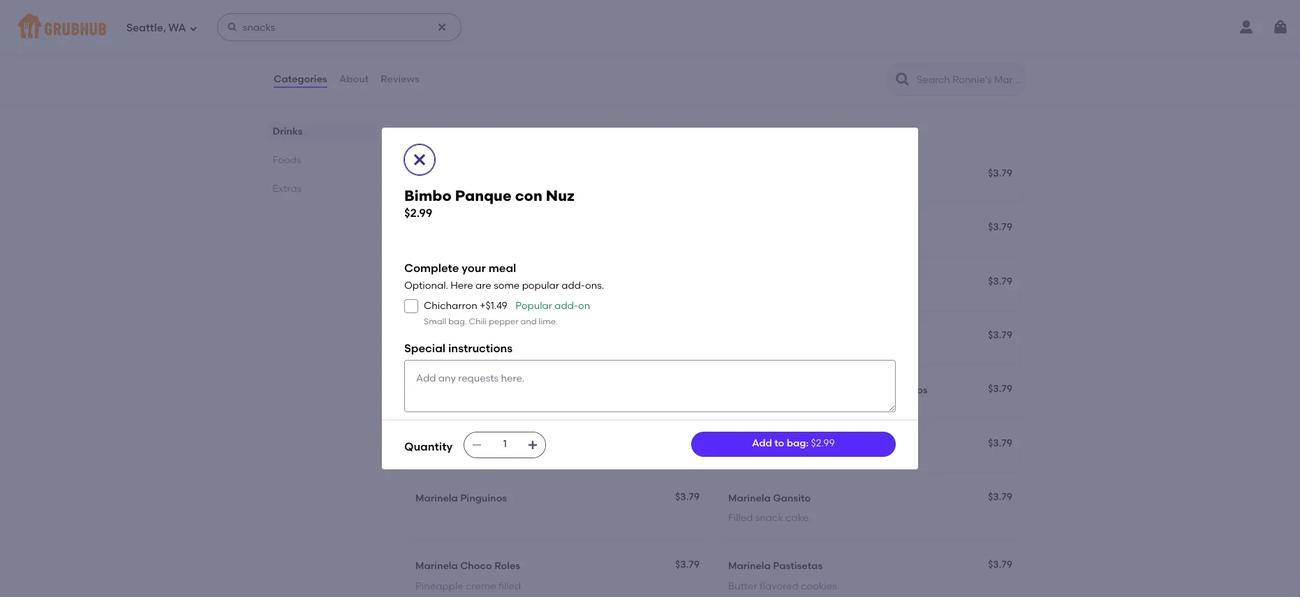 Task type: locate. For each thing, give the bounding box(es) containing it.
svg image
[[436, 22, 447, 33], [189, 24, 197, 32]]

energy
[[758, 51, 791, 62]]

add- up on on the bottom left of the page
[[562, 280, 585, 292]]

$3.79 button
[[720, 160, 1022, 202], [720, 214, 1022, 256], [720, 268, 1022, 310], [720, 322, 1022, 364]]

mini for bimbo mini mantecadas chocolate chips
[[762, 385, 782, 397]]

mantecadas inside the bimbo mini mantecadas button
[[471, 385, 532, 397]]

marinela for marinela choco roles
[[415, 561, 458, 573]]

1 horizontal spatial svg image
[[436, 22, 447, 33]]

$2.99 up complete
[[404, 207, 432, 220]]

con up bimbo panque con nuz $2.99
[[488, 169, 506, 181]]

1 vertical spatial nuz
[[546, 187, 575, 205]]

1 horizontal spatial foods
[[404, 127, 449, 145]]

and
[[521, 317, 537, 327]]

nuz
[[508, 169, 527, 181], [546, 187, 575, 205]]

filled
[[728, 513, 753, 524]]

+
[[480, 300, 486, 312]]

panque inside button
[[449, 169, 486, 181]]

bimbo mini mantecadas chocolate chips
[[728, 385, 928, 397]]

bimbo down special
[[415, 385, 446, 397]]

add-
[[562, 280, 585, 292], [555, 300, 578, 312]]

add
[[752, 438, 772, 450]]

$3.79
[[988, 168, 1013, 179], [988, 222, 1013, 233], [988, 276, 1013, 287], [988, 330, 1013, 341], [988, 383, 1013, 395], [675, 437, 700, 449], [988, 437, 1013, 449], [675, 491, 700, 503], [988, 491, 1013, 503], [675, 560, 700, 571], [988, 560, 1013, 571]]

marinela pastisetas
[[728, 561, 823, 573]]

bimbo down bimbo panque con nuz
[[404, 187, 452, 205]]

mantecadas
[[471, 385, 532, 397], [784, 385, 845, 397], [471, 439, 532, 451]]

about
[[339, 73, 369, 85]]

bimbo mini mantecadas nuts
[[415, 439, 557, 451]]

0 vertical spatial add-
[[562, 280, 585, 292]]

svg image right wa
[[189, 24, 197, 32]]

mini inside button
[[449, 385, 469, 397]]

categories
[[274, 73, 327, 85]]

mantecadas for bimbo mini mantecadas
[[471, 385, 532, 397]]

popular
[[522, 280, 559, 292]]

con
[[488, 169, 506, 181], [515, 187, 542, 205]]

throttle
[[434, 51, 472, 62]]

0 vertical spatial panque
[[449, 169, 486, 181]]

add- inside complete your meal optional. here are some popular add-ons.
[[562, 280, 585, 292]]

marinela up filled
[[728, 493, 771, 505]]

popular add-on
[[515, 300, 590, 312]]

marinela up butter
[[728, 561, 771, 573]]

bimbo up marinela pinguinos
[[415, 439, 446, 451]]

0 horizontal spatial foods
[[273, 154, 302, 166]]

2 $3.79 button from the top
[[720, 214, 1022, 256]]

pineapple
[[415, 581, 463, 593]]

nuz inside bimbo panque con nuz button
[[508, 169, 527, 181]]

oz.
[[427, 70, 440, 82]]

drinks
[[273, 126, 303, 138]]

1 horizontal spatial con
[[515, 187, 542, 205]]

roles
[[494, 561, 520, 573]]

1 vertical spatial con
[[515, 187, 542, 205]]

0 horizontal spatial nuz
[[508, 169, 527, 181]]

bimbo down complete
[[415, 277, 446, 289]]

bimbo left donas
[[728, 439, 759, 451]]

add- up lime.
[[555, 300, 578, 312]]

mini up "to" on the right bottom
[[762, 385, 782, 397]]

bimbo for bimbo mini mantecadas nuts
[[415, 439, 446, 451]]

marinela
[[415, 493, 458, 505], [728, 493, 771, 505], [415, 561, 458, 573], [728, 561, 771, 573]]

$2.99 left 'reign'
[[675, 49, 700, 61]]

instructions
[[448, 342, 513, 356]]

nuz inside bimbo panque con nuz $2.99
[[546, 187, 575, 205]]

0 vertical spatial con
[[488, 169, 506, 181]]

panque inside bimbo panque con nuz $2.99
[[455, 187, 512, 205]]

mini down special instructions
[[449, 385, 469, 397]]

filled.
[[499, 581, 524, 593]]

bimbo up add
[[728, 385, 759, 397]]

cookies.
[[801, 581, 839, 593]]

bimbo up bimbo panque con nuz $2.99
[[415, 169, 446, 181]]

panque up bimbo panque con nuz $2.99
[[449, 169, 486, 181]]

full
[[415, 51, 432, 62]]

bimbo mini mantecadas button
[[407, 376, 709, 418]]

0 vertical spatial nuz
[[508, 169, 527, 181]]

mantecadas up azucaradas
[[784, 385, 845, 397]]

mini
[[449, 385, 469, 397], [762, 385, 782, 397], [449, 439, 469, 451]]

butter
[[728, 581, 757, 593]]

bimbo for bimbo mini mantecadas
[[415, 385, 446, 397]]

con for bimbo panque con nuz $2.99
[[515, 187, 542, 205]]

drinks tab
[[273, 124, 371, 139]]

bimbo mini mantecadas
[[415, 385, 532, 397]]

svg image
[[1272, 19, 1289, 36], [227, 22, 238, 33], [411, 152, 428, 169], [471, 440, 483, 451], [527, 440, 539, 451]]

quantity
[[404, 441, 453, 454]]

mantecadas for bimbo mini mantecadas chocolate chips
[[784, 385, 845, 397]]

0 horizontal spatial con
[[488, 169, 506, 181]]

1 vertical spatial foods
[[273, 154, 302, 166]]

1 vertical spatial panque
[[455, 187, 512, 205]]

1 horizontal spatial nuz
[[546, 187, 575, 205]]

mini left 'input item quantity' number field
[[449, 439, 469, 451]]

mini for bimbo mini mantecadas nuts
[[449, 439, 469, 451]]

panque for bimbo panque con nuz
[[449, 169, 486, 181]]

nito
[[449, 277, 469, 289]]

$2.99 right bag:
[[811, 438, 835, 450]]

ml.
[[435, 2, 449, 14]]

panque down bimbo panque con nuz
[[455, 187, 512, 205]]

marinela left pinguinos
[[415, 493, 458, 505]]

bimbo inside button
[[415, 277, 446, 289]]

optional.
[[404, 280, 448, 292]]

con inside bimbo panque con nuz $2.99
[[515, 187, 542, 205]]

panque for bimbo panque con nuz $2.99
[[455, 187, 512, 205]]

bimbo
[[415, 169, 446, 181], [404, 187, 452, 205], [415, 277, 446, 289], [415, 385, 446, 397], [728, 385, 759, 397], [415, 439, 446, 451], [728, 439, 759, 451]]

0 vertical spatial foods
[[404, 127, 449, 145]]

foods up bimbo panque con nuz
[[404, 127, 449, 145]]

mantecadas for bimbo mini mantecadas nuts
[[471, 439, 532, 451]]

panque
[[449, 169, 486, 181], [455, 187, 512, 205]]

con down bimbo panque con nuz
[[515, 187, 542, 205]]

seattle,
[[126, 21, 166, 34]]

foods
[[404, 127, 449, 145], [273, 154, 302, 166]]

here
[[451, 280, 473, 292]]

ons.
[[585, 280, 604, 292]]

mini for bimbo mini mantecadas
[[449, 385, 469, 397]]

mantecadas left the nuts
[[471, 439, 532, 451]]

add to bag: $2.99
[[752, 438, 835, 450]]

reign energy drink
[[728, 51, 819, 62]]

355 ml.
[[415, 2, 449, 14]]

marinela up the pineapple
[[415, 561, 458, 573]]

svg image down ml.
[[436, 22, 447, 33]]

foods up extras
[[273, 154, 302, 166]]

wa
[[168, 21, 186, 34]]

mantecadas down instructions at the bottom left of the page
[[471, 385, 532, 397]]

$2.99 up search ronnie's market search box
[[988, 49, 1013, 61]]

bimbo for bimbo panque con nuz
[[415, 169, 446, 181]]

bimbo inside bimbo panque con nuz $2.99
[[404, 187, 452, 205]]

$2.99
[[675, 49, 700, 61], [988, 49, 1013, 61], [404, 207, 432, 220], [811, 438, 835, 450]]

con inside button
[[488, 169, 506, 181]]



Task type: describe. For each thing, give the bounding box(es) containing it.
snack
[[755, 513, 783, 524]]

meal
[[489, 262, 516, 275]]

355
[[415, 2, 433, 14]]

marinela pinguinos
[[415, 493, 507, 505]]

cake.
[[786, 513, 811, 524]]

Search Ronnie's Market search field
[[915, 73, 1022, 87]]

$2.99 inside bimbo panque con nuz $2.99
[[404, 207, 432, 220]]

355 ml. button
[[407, 0, 709, 30]]

gansito
[[773, 493, 811, 505]]

chili
[[469, 317, 487, 327]]

creme
[[466, 581, 496, 593]]

choco
[[460, 561, 492, 573]]

lime.
[[539, 317, 558, 327]]

bag:
[[787, 438, 809, 450]]

your
[[462, 262, 486, 275]]

bimbo for bimbo mini mantecadas chocolate chips
[[728, 385, 759, 397]]

bimbo donas azucaradas
[[728, 439, 853, 451]]

donas
[[762, 439, 792, 451]]

con for bimbo panque con nuz
[[488, 169, 506, 181]]

pinguinos
[[460, 493, 507, 505]]

$1.49
[[486, 300, 508, 312]]

pineapple creme filled.
[[415, 581, 524, 593]]

chicharron
[[424, 300, 477, 312]]

bimbo for bimbo nito
[[415, 277, 446, 289]]

chicharron + $1.49
[[424, 300, 508, 312]]

16 oz.
[[415, 70, 440, 82]]

full throttle
[[415, 51, 472, 62]]

nuts
[[534, 439, 557, 451]]

extras
[[273, 183, 302, 195]]

drink
[[793, 51, 819, 62]]

search icon image
[[894, 71, 911, 88]]

some
[[494, 280, 520, 292]]

reviews button
[[380, 54, 420, 105]]

foods tab
[[273, 153, 371, 168]]

bimbo panque con nuz button
[[407, 160, 709, 202]]

3 $3.79 button from the top
[[720, 268, 1022, 310]]

chocolate
[[847, 385, 898, 397]]

bimbo panque con nuz
[[415, 169, 527, 181]]

are
[[476, 280, 491, 292]]

seattle, wa
[[126, 21, 186, 34]]

butter flavored cookies.
[[728, 581, 839, 593]]

16
[[415, 70, 425, 82]]

special
[[404, 342, 446, 356]]

categories button
[[273, 54, 328, 105]]

special instructions
[[404, 342, 513, 356]]

about button
[[338, 54, 369, 105]]

Special instructions text field
[[404, 360, 896, 412]]

nuz for bimbo panque con nuz
[[508, 169, 527, 181]]

bag.
[[448, 317, 467, 327]]

chips
[[900, 385, 928, 397]]

complete your meal optional. here are some popular add-ons.
[[404, 262, 604, 292]]

Input item quantity number field
[[490, 433, 520, 458]]

to
[[774, 438, 784, 450]]

pepper
[[489, 317, 519, 327]]

flavored
[[760, 581, 799, 593]]

small bag. chili pepper and lime.
[[424, 317, 558, 327]]

foods inside tab
[[273, 154, 302, 166]]

marinela gansito
[[728, 493, 811, 505]]

marinela for marinela pinguinos
[[415, 493, 458, 505]]

bimbo for bimbo donas azucaradas
[[728, 439, 759, 451]]

extras tab
[[273, 182, 371, 196]]

bimbo for bimbo panque con nuz $2.99
[[404, 187, 452, 205]]

main navigation navigation
[[0, 0, 1300, 54]]

small
[[424, 317, 446, 327]]

azucaradas
[[795, 439, 853, 451]]

bimbo nito
[[415, 277, 469, 289]]

0 horizontal spatial svg image
[[189, 24, 197, 32]]

filled snack cake.
[[728, 513, 811, 524]]

nuz for bimbo panque con nuz $2.99
[[546, 187, 575, 205]]

marinela for marinela gansito
[[728, 493, 771, 505]]

bimbo panque con nuz $2.99
[[404, 187, 575, 220]]

pastisetas
[[773, 561, 823, 573]]

reign
[[728, 51, 756, 62]]

complete
[[404, 262, 459, 275]]

1 vertical spatial add-
[[555, 300, 578, 312]]

marinela for marinela pastisetas
[[728, 561, 771, 573]]

bimbo nito button
[[407, 268, 709, 310]]

on
[[578, 300, 590, 312]]

popular
[[515, 300, 552, 312]]

reviews
[[381, 73, 420, 85]]

1 $3.79 button from the top
[[720, 160, 1022, 202]]

marinela choco roles
[[415, 561, 520, 573]]

4 $3.79 button from the top
[[720, 322, 1022, 364]]



Task type: vqa. For each thing, say whether or not it's contained in the screenshot.
In
no



